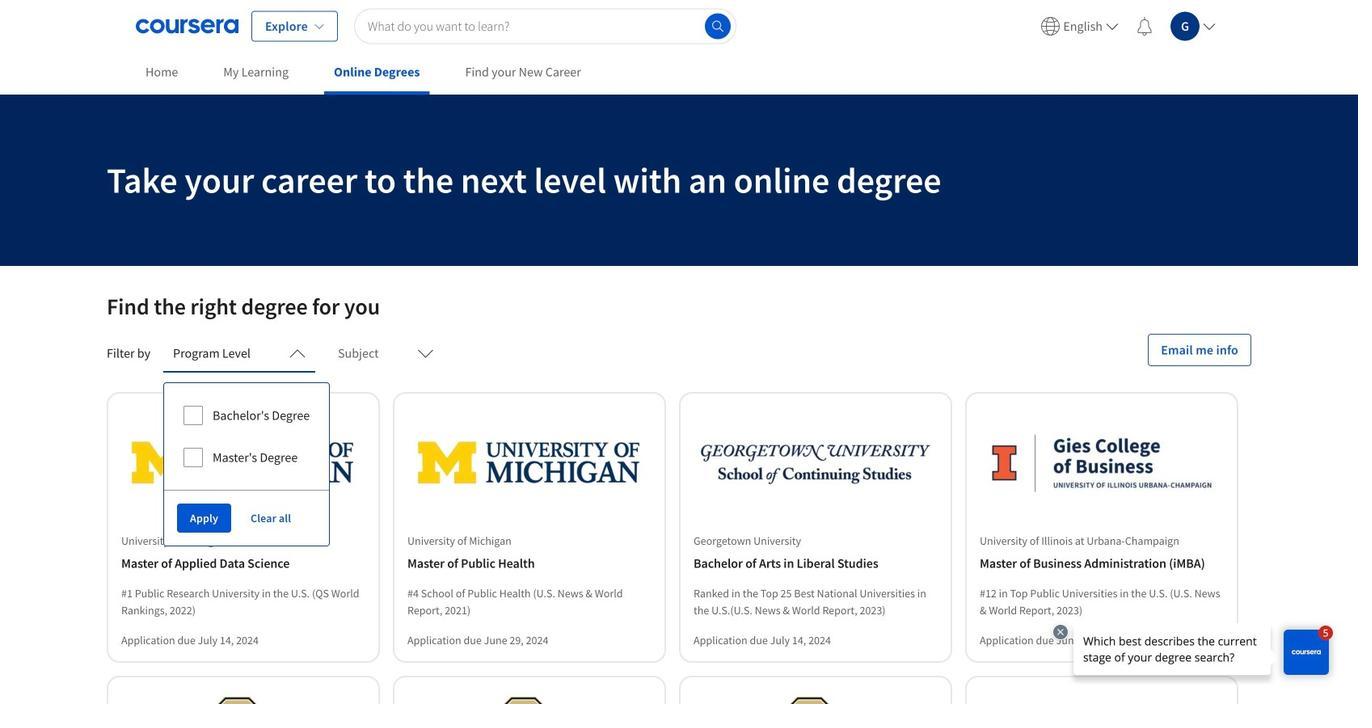 Task type: vqa. For each thing, say whether or not it's contained in the screenshot.
"University of Michigan logo"
yes



Task type: locate. For each thing, give the bounding box(es) containing it.
None search field
[[354, 8, 737, 44]]

options list list box
[[164, 383, 329, 490]]

university of michigan logo image
[[128, 413, 359, 513], [414, 413, 645, 513]]

0 horizontal spatial university of michigan logo image
[[128, 413, 359, 513]]

menu item
[[1034, 7, 1126, 46]]

georgetown university logo image
[[700, 413, 931, 513]]

menu
[[1034, 0, 1223, 53]]

university of illinois at urbana-champaign logo image
[[986, 413, 1218, 513]]

1 horizontal spatial university of michigan logo image
[[414, 413, 645, 513]]

actions toolbar
[[164, 490, 329, 546]]



Task type: describe. For each thing, give the bounding box(es) containing it.
2 university of michigan logo image from the left
[[414, 413, 645, 513]]

coursera image
[[136, 13, 239, 39]]

1 university of michigan logo image from the left
[[128, 413, 359, 513]]



